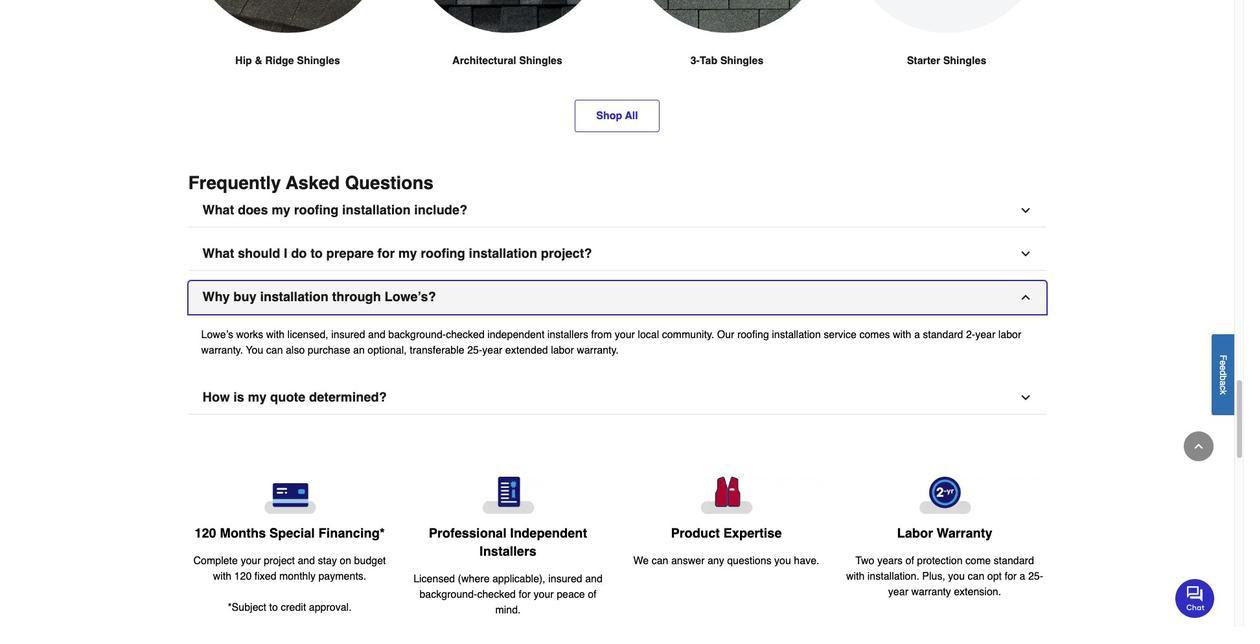 Task type: locate. For each thing, give the bounding box(es) containing it.
0 vertical spatial year
[[976, 329, 996, 341]]

1 vertical spatial insured
[[549, 574, 583, 585]]

0 vertical spatial for
[[378, 246, 395, 261]]

1 vertical spatial chevron up image
[[1193, 440, 1206, 453]]

shingles
[[297, 55, 340, 67], [519, 55, 563, 67], [721, 55, 764, 67], [944, 55, 987, 67]]

roofing down asked
[[294, 203, 339, 218]]

your inside licensed (where applicable), insured and background-checked for your peace of mind.
[[534, 589, 554, 601]]

architectural shingles
[[453, 55, 563, 67]]

my right does
[[272, 203, 291, 218]]

2 horizontal spatial can
[[968, 571, 985, 583]]

1 vertical spatial of
[[588, 589, 597, 601]]

2 e from the top
[[1219, 365, 1229, 371]]

1 vertical spatial background-
[[420, 589, 477, 601]]

shingles right the ridge at the top left of page
[[297, 55, 340, 67]]

labor
[[898, 527, 934, 541]]

licensed
[[414, 574, 455, 585]]

2 warranty. from the left
[[577, 345, 619, 357]]

we
[[634, 556, 649, 567]]

3-tab shingles
[[691, 55, 764, 67]]

checked
[[446, 329, 485, 341], [477, 589, 516, 601]]

2 vertical spatial and
[[586, 574, 603, 585]]

1 horizontal spatial warranty.
[[577, 345, 619, 357]]

0 vertical spatial my
[[272, 203, 291, 218]]

a dark blue background check icon. image
[[409, 477, 607, 515]]

1 horizontal spatial your
[[534, 589, 554, 601]]

1 vertical spatial chevron down image
[[1019, 248, 1032, 261]]

0 horizontal spatial a
[[915, 329, 920, 341]]

shingles right tab
[[721, 55, 764, 67]]

0 vertical spatial background-
[[389, 329, 446, 341]]

0 horizontal spatial chevron up image
[[1019, 291, 1032, 304]]

do
[[291, 246, 307, 261]]

1 horizontal spatial can
[[652, 556, 669, 567]]

0 horizontal spatial insured
[[331, 329, 365, 341]]

2 vertical spatial a
[[1020, 571, 1026, 583]]

for down applicable), on the bottom of the page
[[519, 589, 531, 601]]

2 what from the top
[[203, 246, 234, 261]]

project
[[264, 556, 295, 567]]

of inside two years of protection come standard with installation. plus, you can opt for a 25- year warranty extension.
[[906, 556, 915, 567]]

0 vertical spatial 120
[[195, 527, 216, 541]]

2 vertical spatial your
[[534, 589, 554, 601]]

installation
[[342, 203, 411, 218], [469, 246, 538, 261], [260, 290, 329, 305], [772, 329, 821, 341]]

from
[[591, 329, 612, 341]]

0 vertical spatial checked
[[446, 329, 485, 341]]

can up extension.
[[968, 571, 985, 583]]

120 left fixed
[[234, 571, 252, 583]]

2 vertical spatial my
[[248, 390, 267, 405]]

k
[[1219, 390, 1229, 395]]

standard
[[923, 329, 964, 341], [994, 556, 1035, 567]]

expertise
[[724, 526, 782, 541]]

a
[[915, 329, 920, 341], [1219, 381, 1229, 386], [1020, 571, 1026, 583]]

installation down questions
[[342, 203, 411, 218]]

1 vertical spatial for
[[1005, 571, 1017, 583]]

25-
[[468, 345, 483, 357], [1029, 571, 1044, 583]]

protection
[[918, 556, 963, 567]]

0 vertical spatial a
[[915, 329, 920, 341]]

0 vertical spatial and
[[368, 329, 386, 341]]

licensed,
[[288, 329, 329, 341]]

your up fixed
[[241, 556, 261, 567]]

2 vertical spatial for
[[519, 589, 531, 601]]

warranty. down lowe's
[[201, 345, 243, 357]]

2-
[[967, 329, 976, 341]]

you
[[775, 556, 792, 567], [949, 571, 965, 583]]

0 vertical spatial standard
[[923, 329, 964, 341]]

and inside licensed (where applicable), insured and background-checked for your peace of mind.
[[586, 574, 603, 585]]

2 horizontal spatial my
[[399, 246, 417, 261]]

0 horizontal spatial can
[[266, 345, 283, 357]]

3 shingles from the left
[[721, 55, 764, 67]]

professional independent installers
[[429, 526, 588, 560]]

chevron down image inside what should i do to prepare for my roofing installation project? button
[[1019, 248, 1032, 261]]

1 horizontal spatial you
[[949, 571, 965, 583]]

0 horizontal spatial of
[[588, 589, 597, 601]]

1 vertical spatial checked
[[477, 589, 516, 601]]

of right years
[[906, 556, 915, 567]]

labor right 2-
[[999, 329, 1022, 341]]

for right prepare
[[378, 246, 395, 261]]

standard left 2-
[[923, 329, 964, 341]]

for
[[378, 246, 395, 261], [1005, 571, 1017, 583], [519, 589, 531, 601]]

architectural shingles link
[[408, 0, 607, 100]]

2 horizontal spatial and
[[586, 574, 603, 585]]

to left credit
[[269, 602, 278, 614]]

insured up peace
[[549, 574, 583, 585]]

1 vertical spatial labor
[[551, 345, 574, 357]]

and up monthly
[[298, 556, 315, 567]]

1 vertical spatial you
[[949, 571, 965, 583]]

a right comes
[[915, 329, 920, 341]]

for right opt
[[1005, 571, 1017, 583]]

extension.
[[954, 587, 1002, 599]]

2 vertical spatial can
[[968, 571, 985, 583]]

chevron up image
[[1019, 291, 1032, 304], [1193, 440, 1206, 453]]

and down the "independent"
[[586, 574, 603, 585]]

0 vertical spatial can
[[266, 345, 283, 357]]

0 horizontal spatial and
[[298, 556, 315, 567]]

what for what does my roofing installation include?
[[203, 203, 234, 218]]

labor down installers
[[551, 345, 574, 357]]

1 horizontal spatial year
[[889, 587, 909, 599]]

a inside lowe's works with licensed, insured and background-checked independent installers from your local community. our roofing installation service comes with a standard 2-year labor warranty. you can also purchase an optional, transferable 25-year extended labor warranty.
[[915, 329, 920, 341]]

your inside lowe's works with licensed, insured and background-checked independent installers from your local community. our roofing installation service comes with a standard 2-year labor warranty. you can also purchase an optional, transferable 25-year extended labor warranty.
[[615, 329, 635, 341]]

works
[[236, 329, 263, 341]]

also
[[286, 345, 305, 357]]

2 vertical spatial year
[[889, 587, 909, 599]]

0 horizontal spatial your
[[241, 556, 261, 567]]

1 vertical spatial your
[[241, 556, 261, 567]]

1 vertical spatial standard
[[994, 556, 1035, 567]]

special
[[270, 527, 315, 541]]

1 horizontal spatial my
[[272, 203, 291, 218]]

installation inside lowe's works with licensed, insured and background-checked independent installers from your local community. our roofing installation service comes with a standard 2-year labor warranty. you can also purchase an optional, transferable 25-year extended labor warranty.
[[772, 329, 821, 341]]

0 horizontal spatial 25-
[[468, 345, 483, 357]]

chevron down image inside the what does my roofing installation include? button
[[1019, 204, 1032, 217]]

what should i do to prepare for my roofing installation project?
[[203, 246, 592, 261]]

1 horizontal spatial insured
[[549, 574, 583, 585]]

your
[[615, 329, 635, 341], [241, 556, 261, 567], [534, 589, 554, 601]]

checked up "transferable"
[[446, 329, 485, 341]]

e up d on the right bottom of page
[[1219, 360, 1229, 365]]

0 vertical spatial your
[[615, 329, 635, 341]]

can
[[266, 345, 283, 357], [652, 556, 669, 567], [968, 571, 985, 583]]

warranty. down from
[[577, 345, 619, 357]]

your right from
[[615, 329, 635, 341]]

0 horizontal spatial 120
[[195, 527, 216, 541]]

insured inside licensed (where applicable), insured and background-checked for your peace of mind.
[[549, 574, 583, 585]]

0 vertical spatial labor
[[999, 329, 1022, 341]]

1 horizontal spatial of
[[906, 556, 915, 567]]

licensed (where applicable), insured and background-checked for your peace of mind.
[[414, 574, 603, 617]]

budget
[[354, 556, 386, 567]]

warranty.
[[201, 345, 243, 357], [577, 345, 619, 357]]

25- inside lowe's works with licensed, insured and background-checked independent installers from your local community. our roofing installation service comes with a standard 2-year labor warranty. you can also purchase an optional, transferable 25-year extended labor warranty.
[[468, 345, 483, 357]]

questions
[[345, 172, 434, 193]]

0 vertical spatial chevron up image
[[1019, 291, 1032, 304]]

answer
[[672, 556, 705, 567]]

buy
[[234, 290, 257, 305]]

1 vertical spatial can
[[652, 556, 669, 567]]

product expertise
[[671, 526, 782, 541]]

chevron down image
[[1019, 204, 1032, 217], [1019, 248, 1032, 261]]

you inside two years of protection come standard with installation. plus, you can opt for a 25- year warranty extension.
[[949, 571, 965, 583]]

labor warranty
[[898, 527, 993, 541]]

how is my quote determined?
[[203, 390, 387, 405]]

service
[[824, 329, 857, 341]]

4 shingles from the left
[[944, 55, 987, 67]]

2 shingles from the left
[[519, 55, 563, 67]]

starter shingles
[[907, 55, 987, 67]]

tab
[[700, 55, 718, 67]]

shingles inside hip & ridge shingles link
[[297, 55, 340, 67]]

a dark blue credit card icon. image
[[191, 477, 389, 515]]

frequently
[[188, 172, 281, 193]]

background-
[[389, 329, 446, 341], [420, 589, 477, 601]]

a section of black architectural shingles. image
[[408, 0, 607, 33]]

standard up opt
[[994, 556, 1035, 567]]

years
[[878, 556, 903, 567]]

with down complete
[[213, 571, 232, 583]]

1 horizontal spatial a
[[1020, 571, 1026, 583]]

1 chevron down image from the top
[[1019, 204, 1032, 217]]

1 horizontal spatial 25-
[[1029, 571, 1044, 583]]

0 horizontal spatial for
[[378, 246, 395, 261]]

1 horizontal spatial standard
[[994, 556, 1035, 567]]

1 vertical spatial year
[[483, 345, 503, 357]]

of
[[906, 556, 915, 567], [588, 589, 597, 601]]

2 vertical spatial roofing
[[738, 329, 769, 341]]

0 vertical spatial to
[[311, 246, 323, 261]]

how is my quote determined? button
[[188, 382, 1047, 415]]

shingles right starter
[[944, 55, 987, 67]]

1 e from the top
[[1219, 360, 1229, 365]]

1 vertical spatial and
[[298, 556, 315, 567]]

0 vertical spatial roofing
[[294, 203, 339, 218]]

have.
[[794, 556, 820, 567]]

a section of gray 3-tab shingles. image
[[628, 0, 827, 33]]

what down frequently
[[203, 203, 234, 218]]

to
[[311, 246, 323, 261], [269, 602, 278, 614]]

2 horizontal spatial roofing
[[738, 329, 769, 341]]

25- right "transferable"
[[468, 345, 483, 357]]

2 horizontal spatial for
[[1005, 571, 1017, 583]]

can right you
[[266, 345, 283, 357]]

0 horizontal spatial standard
[[923, 329, 964, 341]]

0 vertical spatial of
[[906, 556, 915, 567]]

we can answer any questions you have.
[[634, 556, 820, 567]]

insured
[[331, 329, 365, 341], [549, 574, 583, 585]]

can right we
[[652, 556, 669, 567]]

for inside two years of protection come standard with installation. plus, you can opt for a 25- year warranty extension.
[[1005, 571, 1017, 583]]

extended
[[506, 345, 548, 357]]

peace
[[557, 589, 585, 601]]

you left have. at the right bottom of the page
[[775, 556, 792, 567]]

applicable),
[[493, 574, 546, 585]]

with inside two years of protection come standard with installation. plus, you can opt for a 25- year warranty extension.
[[847, 571, 865, 583]]

2 horizontal spatial a
[[1219, 381, 1229, 386]]

shingles down a section of black architectural shingles. image
[[519, 55, 563, 67]]

my right the is
[[248, 390, 267, 405]]

two
[[856, 556, 875, 567]]

year inside two years of protection come standard with installation. plus, you can opt for a 25- year warranty extension.
[[889, 587, 909, 599]]

b
[[1219, 376, 1229, 381]]

and up optional,
[[368, 329, 386, 341]]

0 vertical spatial chevron down image
[[1019, 204, 1032, 217]]

a right opt
[[1020, 571, 1026, 583]]

2 chevron down image from the top
[[1019, 248, 1032, 261]]

what
[[203, 203, 234, 218], [203, 246, 234, 261]]

e up the b
[[1219, 365, 1229, 371]]

background- inside licensed (where applicable), insured and background-checked for your peace of mind.
[[420, 589, 477, 601]]

1 vertical spatial to
[[269, 602, 278, 614]]

1 vertical spatial 120
[[234, 571, 252, 583]]

you right plus,
[[949, 571, 965, 583]]

independent
[[488, 329, 545, 341]]

1 horizontal spatial roofing
[[421, 246, 466, 261]]

what does my roofing installation include? button
[[188, 195, 1047, 228]]

to right 'do'
[[311, 246, 323, 261]]

of right peace
[[588, 589, 597, 601]]

and
[[368, 329, 386, 341], [298, 556, 315, 567], [586, 574, 603, 585]]

1 vertical spatial a
[[1219, 381, 1229, 386]]

25- inside two years of protection come standard with installation. plus, you can opt for a 25- year warranty extension.
[[1029, 571, 1044, 583]]

shingles inside 3-tab shingles link
[[721, 55, 764, 67]]

0 vertical spatial 25-
[[468, 345, 483, 357]]

lowe's works with licensed, insured and background-checked independent installers from your local community. our roofing installation service comes with a standard 2-year labor warranty. you can also purchase an optional, transferable 25-year extended labor warranty.
[[201, 329, 1022, 357]]

1 horizontal spatial for
[[519, 589, 531, 601]]

1 vertical spatial my
[[399, 246, 417, 261]]

installation left service
[[772, 329, 821, 341]]

background- up "transferable"
[[389, 329, 446, 341]]

120 up complete
[[195, 527, 216, 541]]

lowe's?
[[385, 290, 436, 305]]

1 vertical spatial what
[[203, 246, 234, 261]]

an
[[353, 345, 365, 357]]

0 horizontal spatial warranty.
[[201, 345, 243, 357]]

chevron up image inside why buy installation through lowe's? button
[[1019, 291, 1032, 304]]

insured up an
[[331, 329, 365, 341]]

1 horizontal spatial chevron up image
[[1193, 440, 1206, 453]]

with down two
[[847, 571, 865, 583]]

and inside complete your project and stay on budget with 120 fixed monthly payments.
[[298, 556, 315, 567]]

your inside complete your project and stay on budget with 120 fixed monthly payments.
[[241, 556, 261, 567]]

with inside complete your project and stay on budget with 120 fixed monthly payments.
[[213, 571, 232, 583]]

roofing down include?
[[421, 246, 466, 261]]

stay
[[318, 556, 337, 567]]

roofing right our
[[738, 329, 769, 341]]

1 horizontal spatial and
[[368, 329, 386, 341]]

background- down licensed
[[420, 589, 477, 601]]

asked
[[286, 172, 340, 193]]

0 vertical spatial insured
[[331, 329, 365, 341]]

include?
[[414, 203, 468, 218]]

1 shingles from the left
[[297, 55, 340, 67]]

0 vertical spatial what
[[203, 203, 234, 218]]

what left should
[[203, 246, 234, 261]]

local
[[638, 329, 660, 341]]

checked up mind.
[[477, 589, 516, 601]]

1 horizontal spatial 120
[[234, 571, 252, 583]]

why buy installation through lowe's?
[[203, 290, 436, 305]]

0 vertical spatial you
[[775, 556, 792, 567]]

25- right opt
[[1029, 571, 1044, 583]]

warranty
[[937, 527, 993, 541]]

2 horizontal spatial your
[[615, 329, 635, 341]]

a blue 2-year labor warranty icon. image
[[846, 477, 1044, 515]]

my up lowe's?
[[399, 246, 417, 261]]

any
[[708, 556, 725, 567]]

your left peace
[[534, 589, 554, 601]]

roofing inside lowe's works with licensed, insured and background-checked independent installers from your local community. our roofing installation service comes with a standard 2-year labor warranty. you can also purchase an optional, transferable 25-year extended labor warranty.
[[738, 329, 769, 341]]

a up k
[[1219, 381, 1229, 386]]

1 what from the top
[[203, 203, 234, 218]]

1 vertical spatial 25-
[[1029, 571, 1044, 583]]

comes
[[860, 329, 891, 341]]

0 horizontal spatial my
[[248, 390, 267, 405]]

1 horizontal spatial to
[[311, 246, 323, 261]]



Task type: vqa. For each thing, say whether or not it's contained in the screenshot.
the bottom 'Ideas'
no



Task type: describe. For each thing, give the bounding box(es) containing it.
why buy installation through lowe's? button
[[188, 281, 1047, 314]]

chevron up image inside scroll to top element
[[1193, 440, 1206, 453]]

starter shingles link
[[848, 0, 1047, 100]]

f e e d b a c k button
[[1212, 334, 1235, 415]]

120 inside complete your project and stay on budget with 120 fixed monthly payments.
[[234, 571, 252, 583]]

shingles inside "architectural shingles" link
[[519, 55, 563, 67]]

plus,
[[923, 571, 946, 583]]

purchase
[[308, 345, 350, 357]]

two years of protection come standard with installation. plus, you can opt for a 25- year warranty extension.
[[847, 556, 1044, 599]]

&
[[255, 55, 262, 67]]

opt
[[988, 571, 1002, 583]]

my for determined?
[[248, 390, 267, 405]]

can inside two years of protection come standard with installation. plus, you can opt for a 25- year warranty extension.
[[968, 571, 985, 583]]

architectural
[[453, 55, 517, 67]]

shop all
[[597, 110, 638, 122]]

all
[[625, 110, 638, 122]]

c
[[1219, 386, 1229, 390]]

community.
[[662, 329, 715, 341]]

determined?
[[309, 390, 387, 405]]

120 months special financing*
[[195, 527, 385, 541]]

3-
[[691, 55, 700, 67]]

installation up 'licensed,'
[[260, 290, 329, 305]]

payments.
[[319, 571, 366, 583]]

0 horizontal spatial year
[[483, 345, 503, 357]]

how
[[203, 390, 230, 405]]

with right comes
[[893, 329, 912, 341]]

does
[[238, 203, 268, 218]]

you
[[246, 345, 263, 357]]

hip & ridge shingles link
[[188, 0, 387, 100]]

shingles inside starter shingles link
[[944, 55, 987, 67]]

background- inside lowe's works with licensed, insured and background-checked independent installers from your local community. our roofing installation service comes with a standard 2-year labor warranty. you can also purchase an optional, transferable 25-year extended labor warranty.
[[389, 329, 446, 341]]

financing*
[[319, 527, 385, 541]]

our
[[718, 329, 735, 341]]

ridge
[[265, 55, 294, 67]]

what does my roofing installation include?
[[203, 203, 468, 218]]

*subject
[[228, 602, 266, 614]]

1 warranty. from the left
[[201, 345, 243, 357]]

f e e d b a c k
[[1219, 355, 1229, 395]]

and inside lowe's works with licensed, insured and background-checked independent installers from your local community. our roofing installation service comes with a standard 2-year labor warranty. you can also purchase an optional, transferable 25-year extended labor warranty.
[[368, 329, 386, 341]]

approval.
[[309, 602, 352, 614]]

hip & ridge shingles
[[235, 55, 340, 67]]

standard inside two years of protection come standard with installation. plus, you can opt for a 25- year warranty extension.
[[994, 556, 1035, 567]]

chevron down image
[[1019, 392, 1032, 405]]

months
[[220, 527, 266, 541]]

*subject to credit approval.
[[228, 602, 352, 614]]

transferable
[[410, 345, 465, 357]]

i
[[284, 246, 288, 261]]

shop
[[597, 110, 623, 122]]

for inside licensed (where applicable), insured and background-checked for your peace of mind.
[[519, 589, 531, 601]]

questions
[[728, 556, 772, 567]]

installers
[[480, 545, 537, 560]]

checked inside lowe's works with licensed, insured and background-checked independent installers from your local community. our roofing installation service comes with a standard 2-year labor warranty. you can also purchase an optional, transferable 25-year extended labor warranty.
[[446, 329, 485, 341]]

credit
[[281, 602, 306, 614]]

3-tab shingles link
[[628, 0, 827, 100]]

professional
[[429, 526, 507, 541]]

project?
[[541, 246, 592, 261]]

chevron down image for what should i do to prepare for my roofing installation project?
[[1019, 248, 1032, 261]]

for inside button
[[378, 246, 395, 261]]

hip
[[235, 55, 252, 67]]

complete your project and stay on budget with 120 fixed monthly payments.
[[193, 556, 386, 583]]

to inside button
[[311, 246, 323, 261]]

(where
[[458, 574, 490, 585]]

why
[[203, 290, 230, 305]]

monthly
[[279, 571, 316, 583]]

0 horizontal spatial labor
[[551, 345, 574, 357]]

installers
[[548, 329, 589, 341]]

through
[[332, 290, 381, 305]]

checked inside licensed (where applicable), insured and background-checked for your peace of mind.
[[477, 589, 516, 601]]

installation left project?
[[469, 246, 538, 261]]

quote
[[270, 390, 306, 405]]

lowe's
[[201, 329, 233, 341]]

chat invite button image
[[1176, 579, 1216, 618]]

a lowe's red vest icon. image
[[628, 477, 826, 515]]

product
[[671, 526, 720, 541]]

of inside licensed (where applicable), insured and background-checked for your peace of mind.
[[588, 589, 597, 601]]

fixed
[[255, 571, 277, 583]]

independent
[[510, 526, 588, 541]]

2 horizontal spatial year
[[976, 329, 996, 341]]

standard inside lowe's works with licensed, insured and background-checked independent installers from your local community. our roofing installation service comes with a standard 2-year labor warranty. you can also purchase an optional, transferable 25-year extended labor warranty.
[[923, 329, 964, 341]]

chevron down image for what does my roofing installation include?
[[1019, 204, 1032, 217]]

what for what should i do to prepare for my roofing installation project?
[[203, 246, 234, 261]]

starter
[[907, 55, 941, 67]]

scroll to top element
[[1184, 432, 1214, 462]]

f
[[1219, 355, 1229, 360]]

a inside two years of protection come standard with installation. plus, you can opt for a 25- year warranty extension.
[[1020, 571, 1026, 583]]

my for installation
[[272, 203, 291, 218]]

come
[[966, 556, 991, 567]]

a section of a roof with hip and ridge shingles. image
[[188, 0, 387, 33]]

warranty
[[912, 587, 952, 599]]

a inside the f e e d b a c k button
[[1219, 381, 1229, 386]]

what should i do to prepare for my roofing installation project? button
[[188, 238, 1047, 271]]

0 horizontal spatial you
[[775, 556, 792, 567]]

prepare
[[326, 246, 374, 261]]

1 horizontal spatial labor
[[999, 329, 1022, 341]]

insured inside lowe's works with licensed, insured and background-checked independent installers from your local community. our roofing installation service comes with a standard 2-year labor warranty. you can also purchase an optional, transferable 25-year extended labor warranty.
[[331, 329, 365, 341]]

complete
[[193, 556, 238, 567]]

1 vertical spatial roofing
[[421, 246, 466, 261]]

optional,
[[368, 345, 407, 357]]

0 horizontal spatial roofing
[[294, 203, 339, 218]]

can inside lowe's works with licensed, insured and background-checked independent installers from your local community. our roofing installation service comes with a standard 2-year labor warranty. you can also purchase an optional, transferable 25-year extended labor warranty.
[[266, 345, 283, 357]]

0 horizontal spatial to
[[269, 602, 278, 614]]

shop all link
[[575, 100, 660, 132]]

on
[[340, 556, 351, 567]]

a roll of black peel-and-stick starter shingles next to its box packaging. image
[[848, 0, 1047, 33]]

with right works
[[266, 329, 285, 341]]

should
[[238, 246, 280, 261]]



